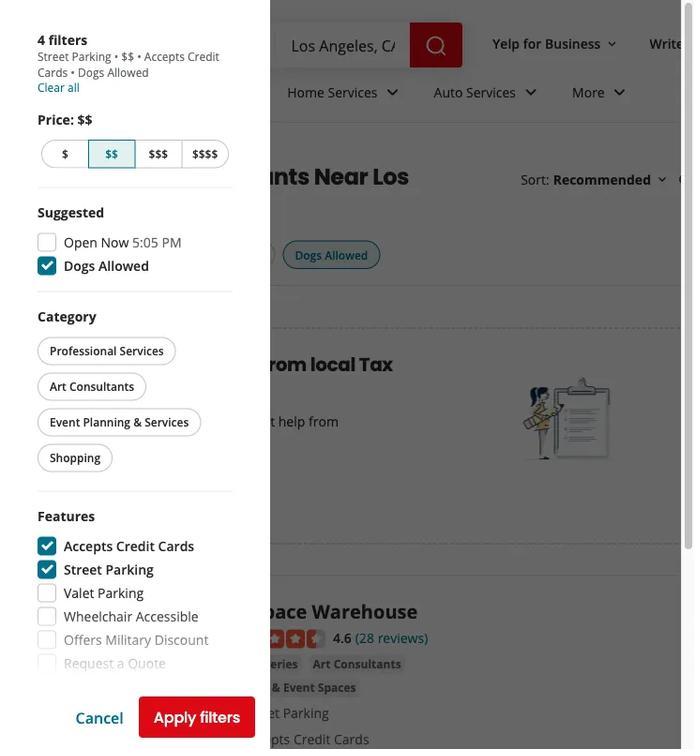 Task type: locate. For each thing, give the bounding box(es) containing it.
2 horizontal spatial $$
[[121, 49, 134, 64]]

dogs allowed down now
[[64, 257, 149, 275]]

& down galleries
[[272, 680, 280, 696]]

1 vertical spatial $$
[[77, 110, 92, 128]]

art down professional
[[50, 379, 66, 395]]

auto services link
[[419, 68, 557, 122]]

1 horizontal spatial yelp
[[493, 34, 520, 52]]

artspace warehouse image
[[61, 598, 202, 739]]

accepts credit cards down venues & event spaces button
[[243, 731, 369, 749]]

free
[[69, 352, 109, 378]]

1 horizontal spatial 16 chevron right v2 image
[[151, 146, 166, 161]]

1 24 chevron down v2 image from the left
[[381, 81, 404, 104]]

1 vertical spatial street parking
[[243, 705, 329, 723]]

0 vertical spatial credit
[[188, 49, 219, 64]]

now
[[101, 234, 129, 251]]

accountants
[[174, 145, 245, 161], [164, 161, 310, 192]]

filters inside button
[[200, 707, 240, 729]]

filters for 4 filters
[[48, 30, 88, 48]]

for
[[523, 34, 542, 52]]

1 horizontal spatial street parking
[[243, 705, 329, 723]]

2 vertical spatial accepts
[[243, 731, 290, 749]]

event left the 'us'
[[50, 415, 80, 430]]

2 horizontal spatial accepts
[[243, 731, 290, 749]]

1 horizontal spatial 4
[[85, 248, 90, 261]]

group
[[38, 203, 233, 276], [38, 507, 233, 697]]

&
[[133, 415, 142, 430], [272, 680, 280, 696]]

street up "valet"
[[64, 561, 102, 579]]

event down galleries
[[283, 680, 315, 696]]

services up professionals
[[120, 343, 164, 359]]

1 vertical spatial yelp
[[38, 145, 62, 161]]

get
[[256, 412, 275, 430]]

1 vertical spatial group
[[38, 507, 233, 697]]

valet
[[64, 585, 94, 602]]

top 10 best accountants near los angeles, california
[[38, 161, 409, 222]]

2 vertical spatial credit
[[294, 731, 331, 749]]

5:05
[[132, 234, 158, 251]]

cards
[[38, 64, 68, 80], [158, 538, 194, 555], [334, 731, 369, 749]]

dogs inside "button"
[[295, 247, 322, 263]]

consultants inside 'button'
[[69, 379, 134, 395]]

0 vertical spatial consultants
[[69, 379, 134, 395]]

allowed down near
[[325, 247, 368, 263]]

1 horizontal spatial art consultants button
[[309, 655, 405, 674]]

parking down venues & event spaces button
[[283, 705, 329, 723]]

24 chevron down v2 image inside auto services link
[[520, 81, 542, 104]]

open now 5:05 pm
[[64, 234, 182, 251]]

shopping inside button
[[50, 450, 101, 466]]

category group
[[34, 307, 233, 476]]

allowed
[[107, 64, 149, 80], [325, 247, 368, 263], [99, 257, 149, 275]]

0 horizontal spatial 16 chevron right v2 image
[[69, 146, 84, 161]]

accepts credit cards
[[38, 49, 219, 80], [64, 538, 194, 555], [243, 731, 369, 749]]

1 vertical spatial from
[[309, 412, 339, 430]]

16 chevron right v2 image for accountants
[[151, 146, 166, 161]]

street down venues
[[243, 705, 280, 723]]

street
[[38, 49, 69, 64], [64, 561, 102, 579], [243, 705, 280, 723]]

16 chevron down v2 image
[[605, 36, 620, 51]]

street parking • $$ •
[[38, 49, 144, 64]]

1 vertical spatial consultants
[[334, 657, 401, 672]]

24 chevron down v2 image
[[381, 81, 404, 104], [520, 81, 542, 104]]

group containing suggested
[[38, 203, 233, 276]]

art inside art consultants venues & event spaces
[[313, 657, 331, 672]]

1 horizontal spatial credit
[[188, 49, 219, 64]]

& inside "button"
[[133, 415, 142, 430]]

auto services
[[434, 83, 516, 101]]

0 horizontal spatial 24 chevron down v2 image
[[381, 81, 404, 104]]

0 horizontal spatial street parking
[[64, 561, 154, 579]]

0 horizontal spatial $$
[[77, 110, 92, 128]]

a inside write a link
[[688, 34, 695, 52]]

galleries
[[249, 657, 298, 672]]

1 horizontal spatial a
[[688, 34, 695, 52]]

16 filter v2 image
[[53, 248, 68, 263]]

filters for apply filters
[[200, 707, 240, 729]]

yelp left for
[[493, 34, 520, 52]]

0 vertical spatial group
[[38, 203, 233, 276]]

1 horizontal spatial cards
[[158, 538, 194, 555]]

10
[[84, 161, 106, 192]]

0 horizontal spatial •
[[71, 64, 75, 80]]

24 chevron down v2 image down for
[[520, 81, 542, 104]]

2 horizontal spatial •
[[137, 49, 141, 64]]

dogs
[[78, 64, 104, 80], [295, 247, 322, 263], [64, 257, 95, 275]]

get started button
[[69, 479, 182, 521]]

0 horizontal spatial credit
[[116, 538, 155, 555]]

yelp for business button
[[485, 26, 627, 60]]

0 horizontal spatial art
[[50, 379, 66, 395]]

0 horizontal spatial a
[[117, 655, 124, 673]]

apply filters
[[154, 707, 240, 729]]

art inside button
[[228, 657, 246, 672]]

clear all link
[[38, 79, 80, 95]]

group containing features
[[38, 507, 233, 697]]

cards down spaces
[[334, 731, 369, 749]]

write a 
[[650, 34, 695, 52]]

$$
[[121, 49, 134, 64], [77, 110, 92, 128], [105, 146, 118, 162]]

more link
[[557, 68, 646, 122]]

accepts credit cards down 4 filters
[[38, 49, 219, 80]]

help
[[278, 412, 305, 430]]

0 horizontal spatial dogs allowed
[[64, 257, 149, 275]]

1 horizontal spatial consultants
[[334, 657, 401, 672]]

0 vertical spatial $$
[[121, 49, 134, 64]]

event inside event planning & services "button"
[[50, 415, 80, 430]]

art consultants button up the 'us'
[[38, 373, 147, 401]]

0 vertical spatial a
[[688, 34, 695, 52]]

4
[[38, 30, 45, 48], [85, 248, 90, 261]]

art consultants button down (28
[[309, 655, 405, 674]]

None search field
[[143, 23, 466, 68]]

0 horizontal spatial 4
[[38, 30, 45, 48]]

venues
[[228, 680, 269, 696]]

art up venues
[[228, 657, 246, 672]]

0 vertical spatial accepts
[[144, 49, 185, 64]]

services right home
[[328, 83, 378, 101]]

1 vertical spatial event
[[283, 680, 315, 696]]

1 vertical spatial filters
[[200, 707, 240, 729]]

$$$$ button
[[181, 140, 229, 168]]

0 vertical spatial &
[[133, 415, 142, 430]]

& left your
[[133, 415, 142, 430]]

yelp for yelp for business
[[493, 34, 520, 52]]

1 vertical spatial credit
[[116, 538, 155, 555]]

0 vertical spatial from
[[262, 352, 307, 378]]

street parking down venues & event spaces button
[[243, 705, 329, 723]]

services up businesses.
[[145, 415, 189, 430]]

filters up street parking • $$ • in the left of the page
[[48, 30, 88, 48]]

yelp left $
[[38, 145, 62, 161]]

price:
[[38, 110, 74, 128]]

0 horizontal spatial event
[[50, 415, 80, 430]]

near
[[314, 161, 368, 192]]

art for art galleries
[[228, 657, 246, 672]]

accessible
[[136, 608, 199, 626]]

1 vertical spatial &
[[272, 680, 280, 696]]

1 horizontal spatial $$
[[105, 146, 118, 162]]

a
[[688, 34, 695, 52], [117, 655, 124, 673]]

parking up wheelchair accessible on the left of page
[[98, 585, 144, 602]]

0 horizontal spatial filters
[[48, 30, 88, 48]]

services right auto
[[466, 83, 516, 101]]

16 chevron right v2 image right shopping link
[[151, 146, 166, 161]]

yelp inside button
[[493, 34, 520, 52]]

0 vertical spatial 4
[[38, 30, 45, 48]]

16 checkmark v2 image
[[224, 706, 239, 721]]

home services
[[287, 83, 378, 101]]

16 chevron right v2 image right $
[[69, 146, 84, 161]]

0 horizontal spatial cards
[[38, 64, 68, 80]]

0 horizontal spatial yelp
[[38, 145, 62, 161]]

4 filters
[[38, 30, 88, 48]]

$$$$
[[192, 146, 218, 162]]

artspace warehouse link
[[224, 598, 418, 624]]

2 24 chevron down v2 image from the left
[[520, 81, 542, 104]]

free price estimates from local tax professionals image
[[523, 373, 617, 467]]

a for write
[[688, 34, 695, 52]]

0 horizontal spatial consultants
[[69, 379, 134, 395]]

1 horizontal spatial filters
[[200, 707, 240, 729]]

price: $$ group
[[38, 110, 233, 172]]

0 vertical spatial cards
[[38, 64, 68, 80]]

discount
[[155, 631, 209, 649]]

parking
[[72, 49, 111, 64], [106, 561, 154, 579], [98, 585, 144, 602], [283, 705, 329, 723]]

1 vertical spatial a
[[117, 655, 124, 673]]

accountants link
[[174, 145, 245, 161]]

cards down 4 filters
[[38, 64, 68, 80]]

2 horizontal spatial art
[[313, 657, 331, 672]]

accepts right 16 checkmark v2 icon
[[243, 731, 290, 749]]

street down 4 filters
[[38, 49, 69, 64]]

accepts down features
[[64, 538, 113, 555]]

2 horizontal spatial cards
[[334, 731, 369, 749]]

consultants down (28
[[334, 657, 401, 672]]

0 horizontal spatial accepts
[[64, 538, 113, 555]]

4 up clear
[[38, 30, 45, 48]]

street parking up valet parking
[[64, 561, 154, 579]]

dogs allowed down near
[[295, 247, 368, 263]]

credit inside accepts credit cards
[[188, 49, 219, 64]]

a right write
[[688, 34, 695, 52]]

accepts up price: $$ group
[[144, 49, 185, 64]]

0 vertical spatial filters
[[48, 30, 88, 48]]

services
[[328, 83, 378, 101], [466, 83, 516, 101], [120, 343, 164, 359], [145, 415, 189, 430]]

art for art consultants
[[50, 379, 66, 395]]

0 vertical spatial art consultants button
[[38, 373, 147, 401]]

consultants down free
[[69, 379, 134, 395]]

accepts credit cards down get started
[[64, 538, 194, 555]]

1 horizontal spatial 24 chevron down v2 image
[[520, 81, 542, 104]]

0 vertical spatial event
[[50, 415, 80, 430]]

a for request
[[117, 655, 124, 673]]

24 chevron down v2 image left auto
[[381, 81, 404, 104]]

0 horizontal spatial &
[[133, 415, 142, 430]]

$$ inside button
[[105, 146, 118, 162]]

from left the local
[[262, 352, 307, 378]]

art
[[50, 379, 66, 395], [228, 657, 246, 672], [313, 657, 331, 672]]

art galleries
[[228, 657, 298, 672]]

24 chevron down v2 image for auto services
[[520, 81, 542, 104]]

art inside 'button'
[[50, 379, 66, 395]]

tax
[[359, 352, 393, 378]]

1 vertical spatial cards
[[158, 538, 194, 555]]

1 group from the top
[[38, 203, 233, 276]]

yelp link
[[38, 145, 62, 161]]

consultants inside art consultants venues & event spaces
[[334, 657, 401, 672]]

art up spaces
[[313, 657, 331, 672]]

planning
[[83, 415, 130, 430]]

more
[[572, 83, 605, 101]]

art galleries button
[[224, 655, 302, 674]]

cancel
[[76, 708, 124, 728]]

24 chevron down v2 image inside home services link
[[381, 81, 404, 104]]

1 horizontal spatial art
[[228, 657, 246, 672]]

allowed right all
[[107, 64, 149, 80]]

allowed inside "button"
[[325, 247, 368, 263]]

a down military
[[117, 655, 124, 673]]

1 vertical spatial shopping
[[50, 450, 101, 466]]

1 horizontal spatial &
[[272, 680, 280, 696]]

1 vertical spatial 4
[[85, 248, 90, 261]]

cards down started
[[158, 538, 194, 555]]

1 horizontal spatial dogs allowed
[[295, 247, 368, 263]]

and
[[229, 412, 252, 430]]

services inside button
[[120, 343, 164, 359]]

2 group from the top
[[38, 507, 233, 697]]

0 horizontal spatial art consultants button
[[38, 373, 147, 401]]

1 horizontal spatial event
[[283, 680, 315, 696]]

1 horizontal spatial accepts
[[144, 49, 185, 64]]

4 left all
[[85, 248, 90, 261]]

cards inside accepts credit cards
[[38, 64, 68, 80]]

2 vertical spatial $$
[[105, 146, 118, 162]]

1 16 chevron right v2 image from the left
[[69, 146, 84, 161]]

16 chevron right v2 image
[[69, 146, 84, 161], [151, 146, 166, 161]]

0 vertical spatial yelp
[[493, 34, 520, 52]]

2 vertical spatial cards
[[334, 731, 369, 749]]

from right help
[[309, 412, 339, 430]]

cards inside group
[[158, 538, 194, 555]]

accepts
[[144, 49, 185, 64], [64, 538, 113, 555], [243, 731, 290, 749]]

sponsored
[[69, 431, 135, 449]]

filters
[[48, 30, 88, 48], [200, 707, 240, 729]]

filters up 16 checkmark v2 icon
[[200, 707, 240, 729]]

$$$
[[149, 146, 168, 162]]

(28 reviews)
[[355, 629, 428, 647]]

shopping button
[[38, 444, 113, 472]]

4 inside 4 all
[[85, 248, 90, 261]]

best
[[111, 161, 159, 192]]

consultants for art consultants
[[69, 379, 134, 395]]

2 16 chevron right v2 image from the left
[[151, 146, 166, 161]]

24 chevron down v2 image for home services
[[381, 81, 404, 104]]



Task type: vqa. For each thing, say whether or not it's contained in the screenshot.
Open Now 5:05 PM
yes



Task type: describe. For each thing, give the bounding box(es) containing it.
open
[[64, 234, 98, 251]]

yelp for yelp link at the left
[[38, 145, 62, 161]]

services inside "button"
[[145, 415, 189, 430]]

all
[[99, 247, 112, 263]]

search image
[[425, 35, 448, 57]]

dogs allowed button
[[283, 241, 380, 269]]

professionals
[[69, 378, 194, 404]]

event planning & services button
[[38, 409, 201, 437]]

warehouse
[[312, 598, 418, 624]]

request a quote
[[64, 655, 166, 673]]

home
[[287, 83, 325, 101]]

0 vertical spatial street
[[38, 49, 69, 64]]

get started
[[84, 490, 167, 511]]

$$ button
[[88, 140, 136, 168]]

16 checkmark v2 image
[[224, 733, 239, 748]]

write a link
[[642, 26, 695, 60]]

(28 reviews) link
[[355, 628, 428, 648]]

1 horizontal spatial from
[[309, 412, 339, 430]]

cancel button
[[76, 708, 124, 728]]

1 vertical spatial accepts
[[64, 538, 113, 555]]

credit inside group
[[116, 538, 155, 555]]

0 vertical spatial shopping
[[92, 145, 144, 161]]

clear all
[[38, 79, 80, 95]]

military
[[105, 631, 151, 649]]

$$$ button
[[136, 140, 181, 168]]

1 horizontal spatial •
[[114, 49, 118, 64]]

1 vertical spatial street
[[64, 561, 102, 579]]

features
[[38, 508, 95, 525]]

shopping link
[[92, 145, 144, 161]]

yelp for business
[[493, 34, 601, 52]]

businesses.
[[138, 431, 209, 449]]

auto
[[434, 83, 463, 101]]

0 vertical spatial accepts credit cards
[[38, 49, 219, 80]]

get
[[84, 490, 110, 511]]

top
[[38, 161, 79, 192]]

write
[[650, 34, 684, 52]]

home services link
[[272, 68, 419, 122]]

16 info v2 image
[[678, 172, 693, 187]]

estimates
[[164, 352, 258, 378]]

2 vertical spatial accepts credit cards
[[243, 731, 369, 749]]

angeles,
[[38, 191, 135, 222]]

art galleries link
[[224, 655, 302, 674]]

business
[[545, 34, 601, 52]]

0 horizontal spatial from
[[262, 352, 307, 378]]

local
[[310, 352, 356, 378]]

venues & event spaces button
[[224, 679, 360, 698]]

4.6
[[333, 629, 352, 647]]

(28
[[355, 629, 374, 647]]

request
[[64, 655, 114, 673]]

services for auto services
[[466, 83, 516, 101]]

professional services button
[[38, 337, 176, 365]]

art consultants venues & event spaces
[[228, 657, 401, 696]]

los
[[373, 161, 409, 192]]

16 chevron right v2 image for shopping
[[69, 146, 84, 161]]

1 vertical spatial accepts credit cards
[[64, 538, 194, 555]]

art consultants button inside category group
[[38, 373, 147, 401]]

allowed down open now 5:05 pm
[[99, 257, 149, 275]]

quote
[[128, 655, 166, 673]]

event planning & services
[[50, 415, 189, 430]]

consultants for art consultants venues & event spaces
[[334, 657, 401, 672]]

valet parking
[[64, 585, 144, 602]]

event inside art consultants venues & event spaces
[[283, 680, 315, 696]]

artspace
[[224, 598, 307, 624]]

parking up valet parking
[[106, 561, 154, 579]]

services for professional services
[[120, 343, 164, 359]]

art consultants link
[[309, 655, 405, 674]]

project
[[183, 412, 226, 430]]

1 vertical spatial art consultants button
[[309, 655, 405, 674]]

us
[[94, 412, 108, 430]]

accountants inside the top 10 best accountants near los angeles, california
[[164, 161, 310, 192]]

started
[[114, 490, 167, 511]]

$ button
[[41, 140, 88, 168]]

distance
[[38, 728, 95, 746]]

parking down 4 filters
[[72, 49, 111, 64]]

venues & event spaces link
[[224, 679, 360, 698]]

dogs inside group
[[64, 257, 95, 275]]

pm
[[162, 234, 182, 251]]

• dogs allowed
[[68, 64, 149, 80]]

clear
[[38, 79, 65, 95]]

wheelchair
[[64, 608, 132, 626]]

california
[[139, 191, 251, 222]]

& inside art consultants venues & event spaces
[[272, 680, 280, 696]]

accepts inside accepts credit cards
[[144, 49, 185, 64]]

reviews)
[[378, 629, 428, 647]]

category
[[38, 308, 96, 326]]

professional
[[50, 343, 117, 359]]

4 for 4 all
[[85, 248, 90, 261]]

spaces
[[318, 680, 356, 696]]

4 for 4 filters
[[38, 30, 45, 48]]

offers military discount
[[64, 631, 209, 649]]

suggested
[[38, 204, 104, 221]]

tell
[[69, 412, 91, 430]]

business categories element
[[143, 68, 695, 122]]

dogs allowed inside "button"
[[295, 247, 368, 263]]

offers
[[64, 631, 102, 649]]

filters group
[[38, 241, 384, 270]]

services for home services
[[328, 83, 378, 101]]

price: $$
[[38, 110, 92, 128]]

4.6 star rating image
[[224, 630, 326, 649]]

0 vertical spatial street parking
[[64, 561, 154, 579]]

wheelchair accessible
[[64, 608, 199, 626]]

apply
[[154, 707, 196, 729]]

all
[[68, 79, 80, 95]]

art consultants
[[50, 379, 134, 395]]

2 horizontal spatial credit
[[294, 731, 331, 749]]

your
[[151, 412, 179, 430]]

sort:
[[521, 171, 550, 189]]

2 vertical spatial street
[[243, 705, 280, 723]]

24 chevron down v2 image
[[609, 81, 631, 104]]

artspace warehouse
[[224, 598, 418, 624]]

about
[[112, 412, 148, 430]]



